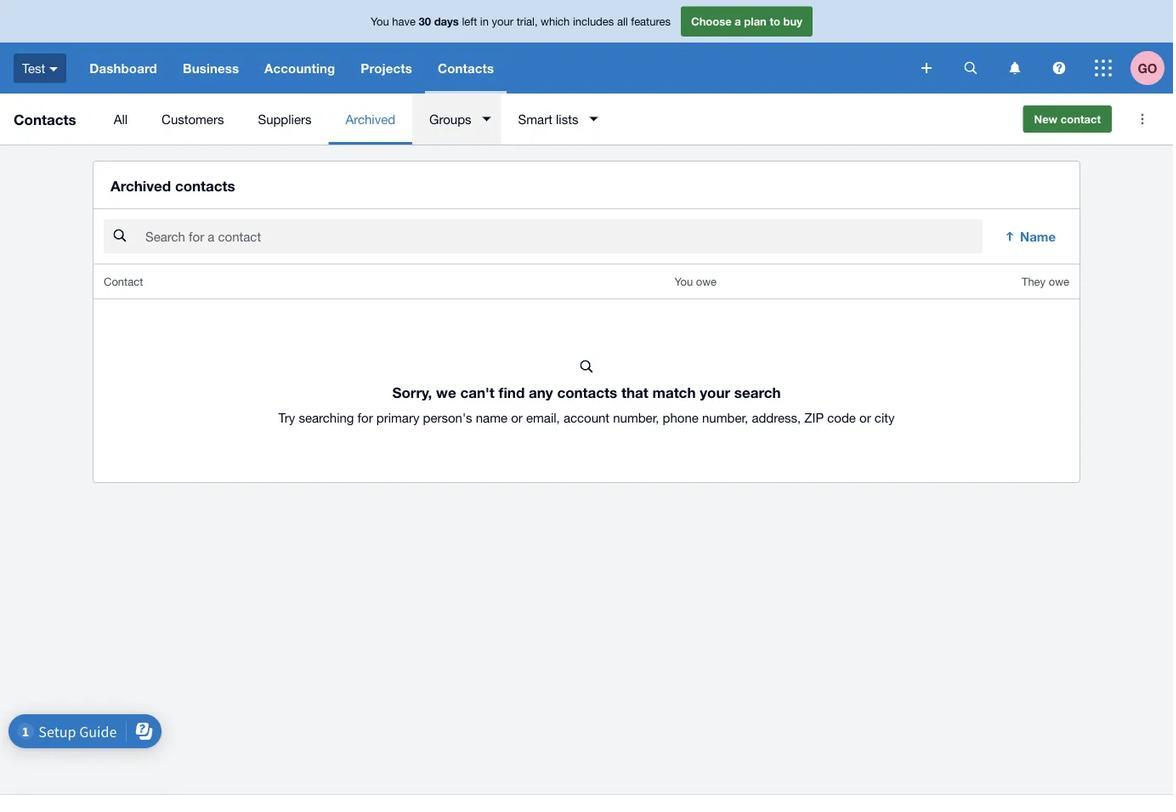 Task type: describe. For each thing, give the bounding box(es) containing it.
projects button
[[348, 43, 425, 94]]

sorry,
[[392, 384, 432, 401]]

banner containing dashboard
[[0, 0, 1174, 94]]

1 or from the left
[[511, 410, 523, 425]]

groups menu item
[[413, 94, 502, 145]]

test button
[[0, 43, 77, 94]]

new contact
[[1035, 112, 1102, 125]]

archived for archived
[[346, 111, 396, 126]]

they owe
[[1022, 275, 1070, 288]]

go
[[1139, 60, 1158, 76]]

includes
[[573, 15, 614, 28]]

you for you have 30 days left in your trial, which includes all features
[[371, 15, 389, 28]]

name button
[[994, 220, 1070, 254]]

1 horizontal spatial svg image
[[1010, 62, 1021, 74]]

new contact button
[[1024, 105, 1113, 133]]

person's
[[423, 410, 473, 425]]

menu containing all
[[97, 94, 1010, 145]]

suppliers button
[[241, 94, 329, 145]]

0 horizontal spatial svg image
[[922, 63, 932, 73]]

choose a plan to buy
[[692, 15, 803, 28]]

try
[[279, 410, 295, 425]]

new
[[1035, 112, 1058, 125]]

accounting
[[265, 60, 335, 76]]

2 or from the left
[[860, 410, 872, 425]]

smart lists button
[[502, 94, 609, 145]]

contacts inside contacts dropdown button
[[438, 60, 494, 76]]

for
[[358, 410, 373, 425]]

smart lists
[[519, 111, 579, 126]]

can't
[[461, 384, 495, 401]]

address,
[[752, 410, 801, 425]]

business
[[183, 60, 239, 76]]

1 vertical spatial contacts
[[14, 111, 76, 128]]

searching
[[299, 410, 354, 425]]

find
[[499, 384, 525, 401]]

code
[[828, 410, 857, 425]]

business button
[[170, 43, 252, 94]]

to
[[770, 15, 781, 28]]

we
[[436, 384, 457, 401]]

svg image inside test 'popup button'
[[50, 67, 58, 71]]

left
[[462, 15, 477, 28]]

days
[[434, 15, 459, 28]]

primary
[[377, 410, 420, 425]]

customers
[[162, 111, 224, 126]]

actions menu image
[[1126, 102, 1160, 136]]

archived contacts
[[111, 177, 235, 194]]

choose
[[692, 15, 732, 28]]



Task type: locate. For each thing, give the bounding box(es) containing it.
0 vertical spatial contacts
[[438, 60, 494, 76]]

1 horizontal spatial your
[[700, 384, 731, 401]]

navigation inside "banner"
[[77, 43, 910, 94]]

1 number, from the left
[[614, 410, 660, 425]]

contacts down customers button at the top left of the page
[[175, 177, 235, 194]]

number, down that
[[614, 410, 660, 425]]

city
[[875, 410, 895, 425]]

suppliers
[[258, 111, 312, 126]]

1 horizontal spatial contacts
[[557, 384, 618, 401]]

contacts down 'left'
[[438, 60, 494, 76]]

1 vertical spatial your
[[700, 384, 731, 401]]

1 vertical spatial you
[[675, 275, 693, 288]]

0 vertical spatial your
[[492, 15, 514, 28]]

account
[[564, 410, 610, 425]]

0 vertical spatial archived
[[346, 111, 396, 126]]

projects
[[361, 60, 413, 76]]

archived
[[346, 111, 396, 126], [111, 177, 171, 194]]

go button
[[1131, 43, 1174, 94]]

or right name
[[511, 410, 523, 425]]

contacts down test 'popup button'
[[14, 111, 76, 128]]

lists
[[556, 111, 579, 126]]

0 horizontal spatial you
[[371, 15, 389, 28]]

svg image
[[1096, 60, 1113, 77], [965, 62, 978, 74], [1054, 62, 1066, 74], [50, 67, 58, 71]]

zip
[[805, 410, 824, 425]]

archived inside button
[[346, 111, 396, 126]]

contacts inside contact list table element
[[557, 384, 618, 401]]

owe for they owe
[[1049, 275, 1070, 288]]

0 horizontal spatial contacts
[[175, 177, 235, 194]]

phone
[[663, 410, 699, 425]]

1 horizontal spatial or
[[860, 410, 872, 425]]

contacts
[[175, 177, 235, 194], [557, 384, 618, 401]]

0 horizontal spatial number,
[[614, 410, 660, 425]]

owe
[[697, 275, 717, 288], [1049, 275, 1070, 288]]

your right "in"
[[492, 15, 514, 28]]

any
[[529, 384, 553, 401]]

try searching for primary person's name or email, account number, phone number, address, zip code or city
[[279, 410, 895, 425]]

0 horizontal spatial archived
[[111, 177, 171, 194]]

test
[[22, 61, 45, 75]]

they
[[1022, 275, 1046, 288]]

or left city
[[860, 410, 872, 425]]

sorry, we can't find any contacts that match your search
[[392, 384, 781, 401]]

0 vertical spatial you
[[371, 15, 389, 28]]

1 vertical spatial archived
[[111, 177, 171, 194]]

navigation
[[77, 43, 910, 94]]

1 horizontal spatial you
[[675, 275, 693, 288]]

your inside contact list table element
[[700, 384, 731, 401]]

contacts up try searching for primary person's name or email, account number, phone number, address, zip code or city
[[557, 384, 618, 401]]

0 horizontal spatial your
[[492, 15, 514, 28]]

0 horizontal spatial or
[[511, 410, 523, 425]]

0 vertical spatial contacts
[[175, 177, 235, 194]]

have
[[392, 15, 416, 28]]

you inside "banner"
[[371, 15, 389, 28]]

archived down all button
[[111, 177, 171, 194]]

1 horizontal spatial contacts
[[438, 60, 494, 76]]

email,
[[527, 410, 560, 425]]

archived down projects popup button
[[346, 111, 396, 126]]

2 owe from the left
[[1049, 275, 1070, 288]]

or
[[511, 410, 523, 425], [860, 410, 872, 425]]

plan
[[745, 15, 767, 28]]

0 horizontal spatial contacts
[[14, 111, 76, 128]]

1 horizontal spatial owe
[[1049, 275, 1070, 288]]

you have 30 days left in your trial, which includes all features
[[371, 15, 671, 28]]

all button
[[97, 94, 145, 145]]

archived for archived contacts
[[111, 177, 171, 194]]

0 horizontal spatial owe
[[697, 275, 717, 288]]

number,
[[614, 410, 660, 425], [703, 410, 749, 425]]

30
[[419, 15, 431, 28]]

menu
[[97, 94, 1010, 145]]

1 horizontal spatial number,
[[703, 410, 749, 425]]

2 number, from the left
[[703, 410, 749, 425]]

navigation containing dashboard
[[77, 43, 910, 94]]

buy
[[784, 15, 803, 28]]

match
[[653, 384, 696, 401]]

all
[[618, 15, 628, 28]]

contacts button
[[425, 43, 507, 94]]

accounting button
[[252, 43, 348, 94]]

1 vertical spatial contacts
[[557, 384, 618, 401]]

customers button
[[145, 94, 241, 145]]

search
[[735, 384, 781, 401]]

number, down the search
[[703, 410, 749, 425]]

dashboard
[[90, 60, 157, 76]]

that
[[622, 384, 649, 401]]

trial,
[[517, 15, 538, 28]]

smart
[[519, 111, 553, 126]]

archived button
[[329, 94, 413, 145]]

your
[[492, 15, 514, 28], [700, 384, 731, 401]]

contact list table element
[[94, 265, 1080, 483]]

Search for a contact field
[[144, 221, 983, 253]]

groups button
[[413, 94, 502, 145]]

which
[[541, 15, 570, 28]]

you for you owe
[[675, 275, 693, 288]]

contact
[[1061, 112, 1102, 125]]

features
[[631, 15, 671, 28]]

in
[[480, 15, 489, 28]]

groups
[[430, 111, 472, 126]]

a
[[735, 15, 742, 28]]

all
[[114, 111, 128, 126]]

you inside contact list table element
[[675, 275, 693, 288]]

you
[[371, 15, 389, 28], [675, 275, 693, 288]]

1 horizontal spatial archived
[[346, 111, 396, 126]]

dashboard link
[[77, 43, 170, 94]]

contact
[[104, 275, 143, 288]]

your right match
[[700, 384, 731, 401]]

name
[[1021, 229, 1057, 244]]

name
[[476, 410, 508, 425]]

svg image
[[1010, 62, 1021, 74], [922, 63, 932, 73]]

banner
[[0, 0, 1174, 94]]

contacts
[[438, 60, 494, 76], [14, 111, 76, 128]]

you owe
[[675, 275, 717, 288]]

1 owe from the left
[[697, 275, 717, 288]]

owe for you owe
[[697, 275, 717, 288]]



Task type: vqa. For each thing, say whether or not it's contained in the screenshot.
Archived contacts at the top left of the page
yes



